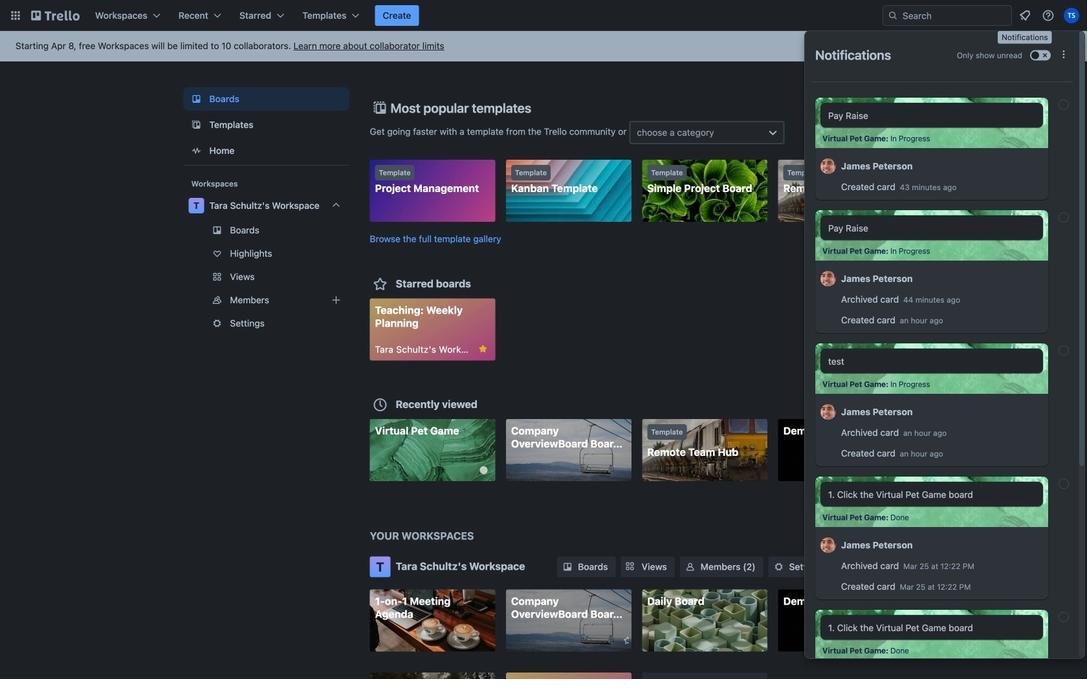 Task type: locate. For each thing, give the bounding box(es) containing it.
1 horizontal spatial sm image
[[773, 561, 786, 574]]

tara schultz (taraschultz7) image
[[1064, 8, 1080, 23]]

board image
[[189, 91, 204, 107]]

2 sm image from the left
[[773, 561, 786, 574]]

sm image
[[561, 561, 574, 574], [773, 561, 786, 574]]

back to home image
[[31, 5, 80, 26]]

tooltip
[[998, 31, 1053, 44]]

home image
[[189, 143, 204, 159]]

primary element
[[0, 0, 1088, 31]]

james peterson (jamespeterson93) image
[[821, 157, 837, 176], [821, 269, 837, 289], [821, 403, 837, 422], [821, 536, 837, 556]]

0 notifications image
[[1018, 8, 1033, 23]]

2 james peterson (jamespeterson93) image from the top
[[821, 269, 837, 289]]

0 horizontal spatial sm image
[[561, 561, 574, 574]]

1 james peterson (jamespeterson93) image from the top
[[821, 157, 837, 176]]



Task type: vqa. For each thing, say whether or not it's contained in the screenshot.
bottommost or
no



Task type: describe. For each thing, give the bounding box(es) containing it.
template board image
[[189, 117, 204, 133]]

search image
[[888, 10, 899, 21]]

add image
[[329, 293, 344, 308]]

3 james peterson (jamespeterson93) image from the top
[[821, 403, 837, 422]]

sm image
[[684, 561, 697, 574]]

4 james peterson (jamespeterson93) image from the top
[[821, 536, 837, 556]]

Search field
[[899, 6, 1012, 25]]

1 sm image from the left
[[561, 561, 574, 574]]

open information menu image
[[1042, 9, 1055, 22]]



